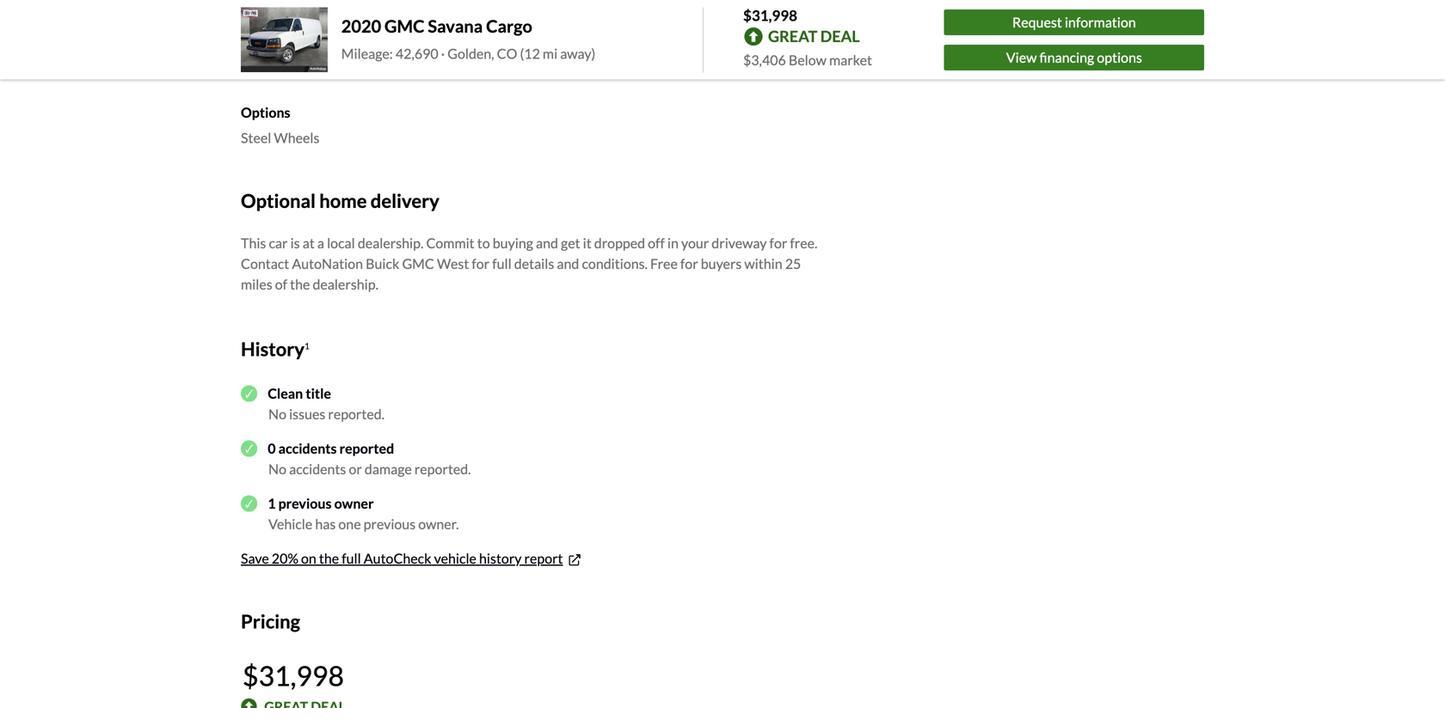 Task type: locate. For each thing, give the bounding box(es) containing it.
full
[[492, 256, 512, 272], [342, 550, 361, 567]]

get
[[561, 235, 580, 252]]

vdpcheck image left 0 at the left
[[241, 441, 257, 457]]

1 vertical spatial vdpcheck image
[[241, 496, 257, 512]]

in inside this car is at a local dealership. commit to buying and get it dropped off in your driveway for free. contact autonation buick gmc west for full details and conditions. free for buyers within 25 miles of the dealership.
[[667, 235, 679, 252]]

0 horizontal spatial 1
[[268, 495, 276, 512]]

vdpcheck image
[[241, 386, 257, 402]]

1 horizontal spatial previous
[[364, 516, 416, 533]]

previous up autocheck on the left bottom
[[364, 516, 416, 533]]

previous
[[278, 495, 332, 512], [364, 516, 416, 533]]

request
[[1012, 14, 1062, 30]]

report
[[524, 550, 563, 567]]

vehicle
[[434, 550, 476, 567]]

cargo inside '2020 gmc savana cargo mileage: 42,690 · golden, co (12 mi away)'
[[486, 16, 532, 36]]

1 vertical spatial previous
[[364, 516, 416, 533]]

1 vertical spatial 1
[[268, 495, 276, 512]]

dealership. up buick
[[358, 235, 424, 252]]

2 vdpcheck image from the top
[[241, 496, 257, 512]]

in inside doors: 3 doors front legroom: 41 in
[[353, 58, 364, 75]]

optional home delivery
[[241, 190, 439, 212]]

view
[[1006, 49, 1037, 66]]

to
[[477, 235, 490, 252]]

doors: 3 doors front legroom: 41 in
[[241, 37, 364, 75]]

·
[[441, 45, 445, 62]]

reported. up 'reported'
[[328, 406, 385, 423]]

front
[[241, 58, 274, 75]]

0 vertical spatial and
[[536, 235, 558, 252]]

legroom:
[[277, 58, 330, 75]]

save 20% on the full autocheck vehicle history report image
[[566, 552, 583, 569]]

doors:
[[241, 37, 282, 54]]

and left get at the top left of the page
[[536, 235, 558, 252]]

1 vertical spatial accidents
[[289, 461, 346, 478]]

3
[[286, 37, 294, 54]]

history
[[479, 550, 522, 567]]

previous up the vehicle
[[278, 495, 332, 512]]

0 vertical spatial gmc
[[385, 16, 425, 36]]

request information button
[[944, 9, 1204, 35]]

0 vertical spatial cargo
[[486, 16, 532, 36]]

the right on on the left of the page
[[319, 550, 339, 567]]

save 20% on the full autocheck vehicle history report
[[241, 550, 563, 567]]

1 up clean title
[[304, 341, 309, 352]]

0 vertical spatial the
[[290, 276, 310, 293]]

mi
[[543, 45, 558, 62]]

reported. right damage
[[414, 461, 471, 478]]

the
[[290, 276, 310, 293], [319, 550, 339, 567]]

vdpcheck image up save
[[241, 496, 257, 512]]

2 no from the top
[[268, 461, 286, 478]]

view financing options button
[[944, 45, 1204, 70]]

1 vertical spatial $31,998
[[242, 660, 344, 693]]

1 vertical spatial in
[[667, 235, 679, 252]]

deal
[[820, 27, 860, 46]]

for up 25
[[769, 235, 787, 252]]

in right 41
[[353, 58, 364, 75]]

0 vertical spatial no
[[268, 406, 286, 423]]

gmc inside '2020 gmc savana cargo mileage: 42,690 · golden, co (12 mi away)'
[[385, 16, 425, 36]]

1 horizontal spatial full
[[492, 256, 512, 272]]

1 horizontal spatial $31,998
[[743, 6, 797, 24]]

co
[[497, 45, 517, 62]]

the right of
[[290, 276, 310, 293]]

0 horizontal spatial the
[[290, 276, 310, 293]]

full down "one"
[[342, 550, 361, 567]]

pricing
[[241, 611, 300, 633]]

owner
[[334, 495, 374, 512]]

vdpcheck image for 1 previous owner
[[241, 496, 257, 512]]

cargo
[[486, 16, 532, 36], [537, 37, 573, 54]]

for
[[769, 235, 787, 252], [472, 256, 490, 272], [680, 256, 698, 272]]

0 horizontal spatial cargo
[[486, 16, 532, 36]]

vdpcheck image
[[241, 441, 257, 457], [241, 496, 257, 512]]

one
[[338, 516, 361, 533]]

1 vertical spatial gmc
[[402, 256, 434, 272]]

$31,998 up great deal image
[[242, 660, 344, 693]]

options
[[241, 104, 290, 121]]

full down buying
[[492, 256, 512, 272]]

2 horizontal spatial for
[[769, 235, 787, 252]]

volume:
[[576, 37, 624, 54]]

1 vertical spatial and
[[557, 256, 579, 272]]

owner.
[[418, 516, 459, 533]]

no accidents or damage reported.
[[268, 461, 471, 478]]

within
[[744, 256, 782, 272]]

0 horizontal spatial reported.
[[328, 406, 385, 423]]

dealership.
[[358, 235, 424, 252], [313, 276, 378, 293]]

golden,
[[447, 45, 494, 62]]

no down clean
[[268, 406, 286, 423]]

great deal
[[768, 27, 860, 46]]

2020 gmc savana cargo image
[[241, 7, 328, 72]]

dealership. down autonation
[[313, 276, 378, 293]]

1 no from the top
[[268, 406, 286, 423]]

financing
[[1040, 49, 1094, 66]]

cargo volume:
[[537, 37, 624, 54]]

1 previous owner
[[268, 495, 374, 512]]

autonation
[[292, 256, 363, 272]]

for down your at the left top
[[680, 256, 698, 272]]

1 horizontal spatial for
[[680, 256, 698, 272]]

for down the "to"
[[472, 256, 490, 272]]

has
[[315, 516, 336, 533]]

1 horizontal spatial cargo
[[537, 37, 573, 54]]

and
[[536, 235, 558, 252], [557, 256, 579, 272]]

0 horizontal spatial in
[[353, 58, 364, 75]]

and down get at the top left of the page
[[557, 256, 579, 272]]

no
[[268, 406, 286, 423], [268, 461, 286, 478]]

vehicle
[[268, 516, 312, 533]]

gmc left west
[[402, 256, 434, 272]]

0 vertical spatial full
[[492, 256, 512, 272]]

gmc up 42,690
[[385, 16, 425, 36]]

0 vertical spatial reported.
[[328, 406, 385, 423]]

0 vertical spatial vdpcheck image
[[241, 441, 257, 457]]

$31,998
[[743, 6, 797, 24], [242, 660, 344, 693]]

details
[[514, 256, 554, 272]]

buyers
[[701, 256, 742, 272]]

in right off
[[667, 235, 679, 252]]

1 horizontal spatial the
[[319, 550, 339, 567]]

$31,998 up great
[[743, 6, 797, 24]]

0 vertical spatial accidents
[[278, 440, 337, 457]]

cargo up co
[[486, 16, 532, 36]]

no down 0 at the left
[[268, 461, 286, 478]]

1 vertical spatial cargo
[[537, 37, 573, 54]]

accidents down 0 accidents reported at the bottom of the page
[[289, 461, 346, 478]]

accidents down issues
[[278, 440, 337, 457]]

market
[[829, 52, 872, 68]]

$3,406
[[743, 52, 786, 68]]

1 horizontal spatial 1
[[304, 341, 309, 352]]

cargo left volume: on the top of page
[[537, 37, 573, 54]]

1 vertical spatial reported.
[[414, 461, 471, 478]]

wheels
[[274, 130, 319, 146]]

no for no accidents or damage reported.
[[268, 461, 286, 478]]

0 horizontal spatial $31,998
[[242, 660, 344, 693]]

0 vertical spatial in
[[353, 58, 364, 75]]

0 horizontal spatial full
[[342, 550, 361, 567]]

0 horizontal spatial previous
[[278, 495, 332, 512]]

1 horizontal spatial in
[[667, 235, 679, 252]]

gmc
[[385, 16, 425, 36], [402, 256, 434, 272]]

view financing options
[[1006, 49, 1142, 66]]

0 vertical spatial 1
[[304, 341, 309, 352]]

in
[[353, 58, 364, 75], [667, 235, 679, 252]]

mileage:
[[341, 45, 393, 62]]

local
[[327, 235, 355, 252]]

1 vdpcheck image from the top
[[241, 441, 257, 457]]

1 vertical spatial the
[[319, 550, 339, 567]]

1 up the vehicle
[[268, 495, 276, 512]]

0 vertical spatial $31,998
[[743, 6, 797, 24]]

it
[[583, 235, 592, 252]]

1 vertical spatial no
[[268, 461, 286, 478]]



Task type: vqa. For each thing, say whether or not it's contained in the screenshot.
first 19, from the bottom
no



Task type: describe. For each thing, give the bounding box(es) containing it.
savana
[[428, 16, 483, 36]]

car
[[269, 235, 288, 252]]

25
[[785, 256, 801, 272]]

2020
[[341, 16, 381, 36]]

full inside this car is at a local dealership. commit to buying and get it dropped off in your driveway for free. contact autonation buick gmc west for full details and conditions. free for buyers within 25 miles of the dealership.
[[492, 256, 512, 272]]

your
[[681, 235, 709, 252]]

the inside save 20% on the full autocheck vehicle history report link
[[319, 550, 339, 567]]

(12
[[520, 45, 540, 62]]

0
[[268, 440, 276, 457]]

at
[[303, 235, 315, 252]]

damage
[[365, 461, 412, 478]]

off
[[648, 235, 665, 252]]

vdpcheck image for 0 accidents reported
[[241, 441, 257, 457]]

clean title
[[268, 385, 331, 402]]

options
[[1097, 49, 1142, 66]]

west
[[437, 256, 469, 272]]

0 horizontal spatial for
[[472, 256, 490, 272]]

save 20% on the full autocheck vehicle history report link
[[241, 550, 583, 569]]

buying
[[493, 235, 533, 252]]

doors
[[296, 37, 331, 54]]

home
[[319, 190, 367, 212]]

no for no issues reported.
[[268, 406, 286, 423]]

on
[[301, 550, 316, 567]]

0 accidents reported
[[268, 440, 394, 457]]

request information
[[1012, 14, 1136, 30]]

autocheck
[[364, 550, 431, 567]]

vehicle has one previous owner.
[[268, 516, 459, 533]]

below
[[789, 52, 827, 68]]

issues
[[289, 406, 325, 423]]

dropped
[[594, 235, 645, 252]]

no issues reported.
[[268, 406, 385, 423]]

great deal image
[[241, 699, 257, 709]]

the inside this car is at a local dealership. commit to buying and get it dropped off in your driveway for free. contact autonation buick gmc west for full details and conditions. free for buyers within 25 miles of the dealership.
[[290, 276, 310, 293]]

41
[[335, 58, 351, 75]]

save
[[241, 550, 269, 567]]

this
[[241, 235, 266, 252]]

1 horizontal spatial reported.
[[414, 461, 471, 478]]

great
[[768, 27, 817, 46]]

title
[[306, 385, 331, 402]]

is
[[290, 235, 300, 252]]

0 vertical spatial previous
[[278, 495, 332, 512]]

steel
[[241, 130, 271, 146]]

measurements
[[241, 12, 333, 29]]

20%
[[272, 550, 298, 567]]

steel wheels
[[241, 130, 319, 146]]

0 vertical spatial dealership.
[[358, 235, 424, 252]]

free
[[650, 256, 678, 272]]

accidents for or
[[289, 461, 346, 478]]

of
[[275, 276, 287, 293]]

away)
[[560, 45, 596, 62]]

1 vertical spatial dealership.
[[313, 276, 378, 293]]

1 inside history 1
[[304, 341, 309, 352]]

free.
[[790, 235, 818, 252]]

$3,406 below market
[[743, 52, 872, 68]]

conditions.
[[582, 256, 648, 272]]

history
[[241, 338, 304, 360]]

a
[[317, 235, 324, 252]]

delivery
[[371, 190, 439, 212]]

reported
[[339, 440, 394, 457]]

or
[[349, 461, 362, 478]]

information
[[1065, 14, 1136, 30]]

contact
[[241, 256, 289, 272]]

1 vertical spatial full
[[342, 550, 361, 567]]

buick
[[366, 256, 399, 272]]

miles
[[241, 276, 272, 293]]

this car is at a local dealership. commit to buying and get it dropped off in your driveway for free. contact autonation buick gmc west for full details and conditions. free for buyers within 25 miles of the dealership.
[[241, 235, 818, 293]]

2020 gmc savana cargo mileage: 42,690 · golden, co (12 mi away)
[[341, 16, 596, 62]]

gmc inside this car is at a local dealership. commit to buying and get it dropped off in your driveway for free. contact autonation buick gmc west for full details and conditions. free for buyers within 25 miles of the dealership.
[[402, 256, 434, 272]]

accidents for reported
[[278, 440, 337, 457]]

commit
[[426, 235, 475, 252]]

42,690
[[396, 45, 438, 62]]

driveway
[[712, 235, 767, 252]]

clean
[[268, 385, 303, 402]]

optional
[[241, 190, 316, 212]]



